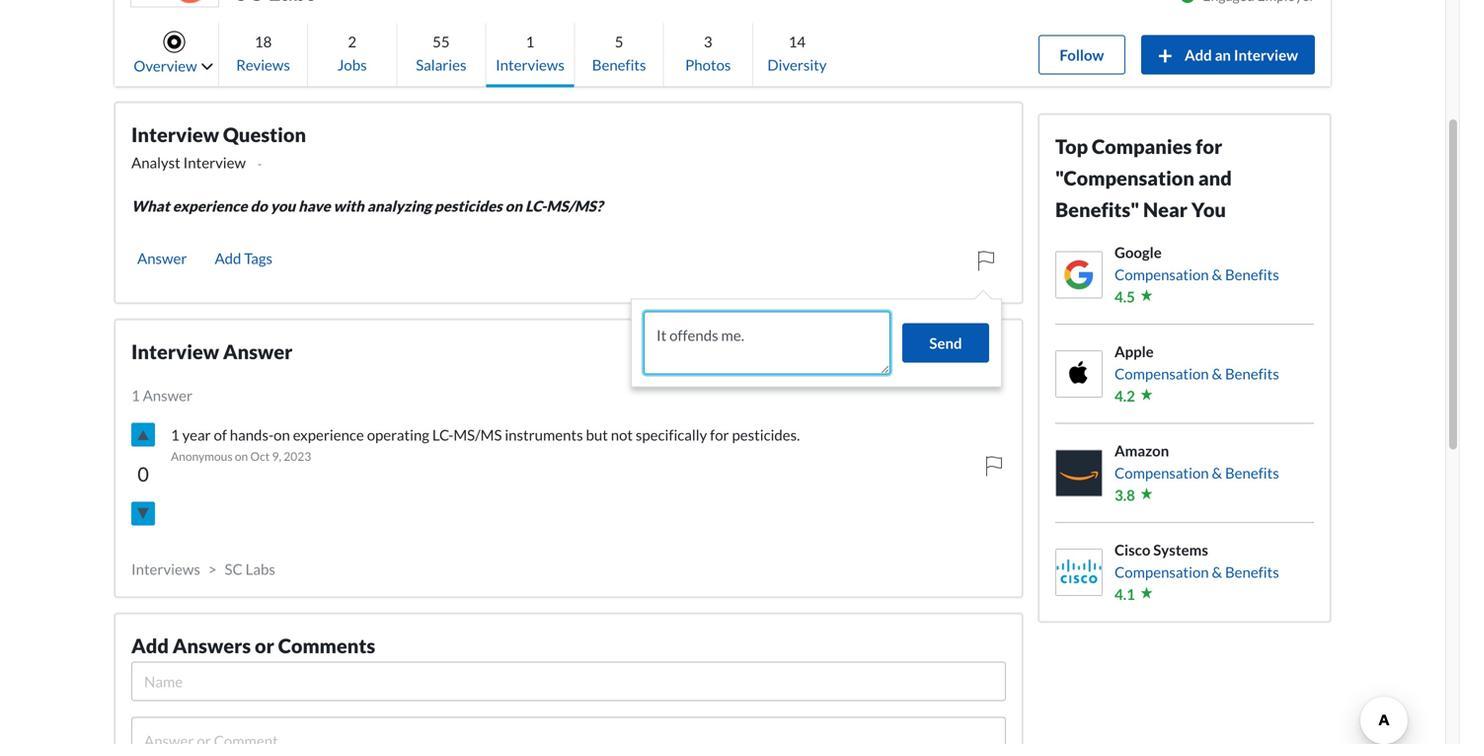 Task type: vqa. For each thing, say whether or not it's contained in the screenshot.
Aperto to the bottom
no



Task type: locate. For each thing, give the bounding box(es) containing it.
18 reviews
[[236, 33, 290, 74]]

add
[[1185, 46, 1212, 64], [215, 249, 241, 267], [131, 634, 169, 658]]

experience
[[173, 197, 247, 215], [293, 426, 364, 444]]

compensation inside apple compensation & benefits
[[1115, 365, 1209, 383]]

compensation & benefits link for amazon
[[1115, 462, 1279, 484]]

analyzing
[[367, 197, 432, 215]]

send button
[[902, 323, 989, 363]]

& inside the google compensation & benefits
[[1212, 266, 1222, 283]]

1 horizontal spatial on
[[274, 426, 290, 444]]

answer up hands- at bottom
[[223, 340, 293, 364]]

follow
[[1060, 46, 1104, 64]]

1 & from the top
[[1212, 266, 1222, 283]]

1 vertical spatial 1
[[131, 387, 140, 404]]

1 left year
[[171, 426, 179, 444]]

1 horizontal spatial interviews
[[496, 56, 565, 74]]

0 vertical spatial experience
[[173, 197, 247, 215]]

near
[[1143, 198, 1188, 222]]

3
[[704, 33, 712, 50]]

on
[[505, 197, 522, 215], [274, 426, 290, 444], [235, 449, 248, 464]]

have
[[298, 197, 331, 215]]

diversity
[[767, 56, 827, 74]]

1 answer
[[131, 387, 193, 404]]

interview right an
[[1234, 46, 1298, 64]]

compensation down systems
[[1115, 563, 1209, 581]]

0 horizontal spatial add
[[131, 634, 169, 658]]

interviews right salaries
[[496, 56, 565, 74]]

experience down analyst interview
[[173, 197, 247, 215]]

add left answers
[[131, 634, 169, 658]]

0 vertical spatial 1
[[526, 33, 534, 50]]

2 horizontal spatial add
[[1185, 46, 1212, 64]]

for
[[1196, 135, 1222, 158], [710, 426, 729, 444]]

compensation inside 'amazon compensation & benefits'
[[1115, 464, 1209, 482]]

benefits inside cisco systems compensation & benefits
[[1225, 563, 1279, 581]]

1 vertical spatial lc-
[[432, 426, 453, 444]]

1
[[526, 33, 534, 50], [131, 387, 140, 404], [171, 426, 179, 444]]

of
[[214, 426, 227, 444]]

benefits inside apple compensation & benefits
[[1225, 365, 1279, 383]]

interview answer
[[131, 340, 293, 364]]

& for google
[[1212, 266, 1222, 283]]

1 vertical spatial experience
[[293, 426, 364, 444]]

add tags
[[215, 249, 273, 267]]

1 vertical spatial answer
[[223, 340, 293, 364]]

1 right 55
[[526, 33, 534, 50]]

for inside top companies for "compensation and benefits" near you
[[1196, 135, 1222, 158]]

compensation & benefits link
[[1115, 264, 1279, 286], [1115, 363, 1279, 385], [1115, 462, 1279, 484], [1115, 561, 1279, 583]]

benefits"
[[1055, 198, 1139, 222]]

lc-
[[525, 197, 546, 215], [432, 426, 453, 444]]

compensation down amazon
[[1115, 464, 1209, 482]]

0 horizontal spatial for
[[710, 426, 729, 444]]

4 & from the top
[[1212, 563, 1222, 581]]

&
[[1212, 266, 1222, 283], [1212, 365, 1222, 383], [1212, 464, 1222, 482], [1212, 563, 1222, 581]]

compensation & benefits link for cisco systems
[[1115, 561, 1279, 583]]

benefits for google compensation & benefits
[[1225, 266, 1279, 283]]

Name field
[[132, 672, 1005, 692]]

add left an
[[1185, 46, 1212, 64]]

1 vertical spatial on
[[274, 426, 290, 444]]

lc- right the operating
[[432, 426, 453, 444]]

lc- right pesticides
[[525, 197, 546, 215]]

0 vertical spatial answer
[[137, 249, 187, 267]]

-
[[258, 156, 262, 171]]

2 & from the top
[[1212, 365, 1222, 383]]

0 vertical spatial lc-
[[525, 197, 546, 215]]

on up '9,'
[[274, 426, 290, 444]]

4.1
[[1115, 585, 1135, 603]]

for left pesticides.
[[710, 426, 729, 444]]

compensation & benefits link down apple
[[1115, 363, 1279, 385]]

anonymous
[[171, 449, 233, 464]]

0 vertical spatial interviews
[[496, 56, 565, 74]]

3 compensation & benefits link from the top
[[1115, 462, 1279, 484]]

apple compensation & benefits
[[1115, 343, 1279, 383]]

1 vertical spatial interviews
[[131, 560, 200, 578]]

▲
[[136, 426, 150, 443]]

1 compensation & benefits link from the top
[[1115, 264, 1279, 286]]

4 compensation & benefits link from the top
[[1115, 561, 1279, 583]]

question
[[223, 123, 306, 147]]

interviews
[[496, 56, 565, 74], [131, 560, 200, 578]]

compensation & benefits link for google
[[1115, 264, 1279, 286]]

reviews
[[236, 56, 290, 74]]

2 compensation from the top
[[1115, 365, 1209, 383]]

1 vertical spatial add
[[215, 249, 241, 267]]

2 vertical spatial add
[[131, 634, 169, 658]]

what
[[131, 197, 170, 215]]

"compensation
[[1055, 166, 1195, 190]]

add inside "button"
[[215, 249, 241, 267]]

you
[[1191, 198, 1226, 222]]

2 compensation & benefits link from the top
[[1115, 363, 1279, 385]]

compensation inside the google compensation & benefits
[[1115, 266, 1209, 283]]

0 vertical spatial on
[[505, 197, 522, 215]]

55
[[433, 33, 450, 50]]

1 horizontal spatial add
[[215, 249, 241, 267]]

answer
[[137, 249, 187, 267], [223, 340, 293, 364], [143, 387, 193, 404]]

1 horizontal spatial for
[[1196, 135, 1222, 158]]

answer down what
[[137, 249, 187, 267]]

18
[[255, 33, 272, 50]]

compensation & benefits link down google
[[1115, 264, 1279, 286]]

answer up ▲
[[143, 387, 193, 404]]

for up and
[[1196, 135, 1222, 158]]

Answer or Comment text field
[[132, 730, 1005, 744]]

0 horizontal spatial experience
[[173, 197, 247, 215]]

& inside apple compensation & benefits
[[1212, 365, 1222, 383]]

2 vertical spatial on
[[235, 449, 248, 464]]

3 compensation from the top
[[1115, 464, 1209, 482]]

0 horizontal spatial interviews
[[131, 560, 200, 578]]

benefits
[[592, 56, 646, 74], [1225, 266, 1279, 283], [1225, 365, 1279, 383], [1225, 464, 1279, 482], [1225, 563, 1279, 581]]

systems
[[1153, 541, 1208, 559]]

compensation down apple
[[1115, 365, 1209, 383]]

and
[[1198, 166, 1232, 190]]

on left oct
[[235, 449, 248, 464]]

companies
[[1092, 135, 1192, 158]]

3 & from the top
[[1212, 464, 1222, 482]]

add left tags
[[215, 249, 241, 267]]

ms/ms
[[453, 426, 502, 444]]

4.2
[[1115, 387, 1135, 405]]

1 for oct 9, 2023
[[171, 426, 179, 444]]

2 horizontal spatial 1
[[526, 33, 534, 50]]

14 diversity
[[767, 33, 827, 74]]

ms/ms?
[[546, 197, 603, 215]]

compensation
[[1115, 266, 1209, 283], [1115, 365, 1209, 383], [1115, 464, 1209, 482], [1115, 563, 1209, 581]]

1 compensation from the top
[[1115, 266, 1209, 283]]

what experience do you have with analyzing pesticides on lc-ms/ms?
[[131, 197, 603, 215]]

instruments
[[505, 426, 583, 444]]

1 vertical spatial for
[[710, 426, 729, 444]]

on right pesticides
[[505, 197, 522, 215]]

0 vertical spatial for
[[1196, 135, 1222, 158]]

operating
[[367, 426, 429, 444]]

0 vertical spatial add
[[1185, 46, 1212, 64]]

interviews left >
[[131, 560, 200, 578]]

benefits inside 'amazon compensation & benefits'
[[1225, 464, 1279, 482]]

2 vertical spatial 1
[[171, 426, 179, 444]]

pesticides.
[[732, 426, 800, 444]]

2 vertical spatial answer
[[143, 387, 193, 404]]

& inside cisco systems compensation & benefits
[[1212, 563, 1222, 581]]

with
[[333, 197, 364, 215]]

compensation for apple
[[1115, 365, 1209, 383]]

answer inside button
[[137, 249, 187, 267]]

& inside 'amazon compensation & benefits'
[[1212, 464, 1222, 482]]

compensation down google
[[1115, 266, 1209, 283]]

compensation & benefits link down amazon
[[1115, 462, 1279, 484]]

answer for 1 answer
[[143, 387, 193, 404]]

benefits for apple compensation & benefits
[[1225, 365, 1279, 383]]

experience up 2023
[[293, 426, 364, 444]]

benefits inside the google compensation & benefits
[[1225, 266, 1279, 283]]

4 compensation from the top
[[1115, 563, 1209, 581]]

0 horizontal spatial lc-
[[432, 426, 453, 444]]

compensation & benefits link down systems
[[1115, 561, 1279, 583]]

send
[[929, 334, 962, 352]]

interviews > sc labs
[[131, 560, 275, 578]]

interview question
[[131, 123, 306, 147]]

5
[[615, 33, 623, 50]]

1 up ▲
[[131, 387, 140, 404]]

1 horizontal spatial 1
[[171, 426, 179, 444]]

0 horizontal spatial 1
[[131, 387, 140, 404]]



Task type: describe. For each thing, give the bounding box(es) containing it.
2 horizontal spatial on
[[505, 197, 522, 215]]

apple image
[[1056, 351, 1102, 397]]

2 jobs
[[337, 33, 367, 74]]

cisco systems image
[[1056, 550, 1102, 595]]

1 interviews
[[496, 33, 565, 74]]

interview down interview question
[[183, 154, 246, 171]]

not
[[611, 426, 633, 444]]

apple
[[1115, 343, 1154, 360]]

specifically
[[636, 426, 707, 444]]

amazon
[[1115, 442, 1169, 460]]

top
[[1055, 135, 1088, 158]]

1 inside 1 interviews
[[526, 33, 534, 50]]

answer for interview answer
[[223, 340, 293, 364]]

55 salaries
[[416, 33, 466, 74]]

overview
[[134, 57, 197, 75]]

add an interview
[[1185, 46, 1298, 64]]

do
[[250, 197, 268, 215]]

5 benefits
[[592, 33, 646, 74]]

1 horizontal spatial lc-
[[525, 197, 546, 215]]

3.8
[[1115, 486, 1135, 504]]

1 horizontal spatial experience
[[293, 426, 364, 444]]

hands-
[[230, 426, 274, 444]]

4.5
[[1115, 288, 1135, 306]]

but
[[586, 426, 608, 444]]

cisco
[[1115, 541, 1151, 559]]

1 year of hands-on experience operating lc-ms/ms instruments but not specifically for pesticides.
[[171, 426, 800, 444]]

add tags button
[[209, 245, 278, 271]]

google image
[[1056, 252, 1102, 297]]

benefits for amazon compensation & benefits
[[1225, 464, 1279, 482]]

answers
[[173, 634, 251, 658]]

0
[[137, 463, 149, 486]]

photos
[[685, 56, 731, 74]]

interview up 1 answer
[[131, 340, 219, 364]]

>
[[208, 560, 217, 578]]

an
[[1215, 46, 1231, 64]]

you
[[270, 197, 295, 215]]

anonymous on oct 9, 2023
[[171, 449, 311, 464]]

& for amazon
[[1212, 464, 1222, 482]]

& for apple
[[1212, 365, 1222, 383]]

2
[[348, 33, 356, 50]]

or
[[255, 634, 274, 658]]

compensation for google
[[1115, 266, 1209, 283]]

▼
[[136, 505, 150, 522]]

answer button
[[131, 245, 193, 271]]

top companies for "compensation and benefits" near you
[[1055, 135, 1232, 222]]

1 for 0
[[131, 387, 140, 404]]

oct
[[250, 449, 270, 464]]

labs
[[245, 560, 275, 578]]

tags
[[244, 249, 273, 267]]

add for add answers or comments
[[131, 634, 169, 658]]

follow button
[[1038, 35, 1125, 75]]

9,
[[272, 449, 281, 464]]

compensation for amazon
[[1115, 464, 1209, 482]]

comments
[[278, 634, 375, 658]]

jobs
[[337, 56, 367, 74]]

add an interview link
[[1141, 35, 1315, 75]]

year
[[182, 426, 211, 444]]

amazon compensation & benefits
[[1115, 442, 1279, 482]]

salaries
[[416, 56, 466, 74]]

add for add tags
[[215, 249, 241, 267]]

analyst interview
[[131, 154, 246, 171]]

google compensation & benefits
[[1115, 243, 1279, 283]]

pesticides
[[434, 197, 502, 215]]

add answers or comments
[[131, 634, 375, 658]]

sc labs link
[[225, 560, 275, 578]]

compensation inside cisco systems compensation & benefits
[[1115, 563, 1209, 581]]

compensation & benefits link for apple
[[1115, 363, 1279, 385]]

add for add an interview
[[1185, 46, 1212, 64]]

logo image
[[131, 0, 218, 6]]

amazon image
[[1056, 450, 1102, 496]]

2023
[[284, 449, 311, 464]]

3 photos
[[685, 33, 731, 74]]

Please describe the problem with this question text field
[[645, 324, 890, 374]]

0 horizontal spatial on
[[235, 449, 248, 464]]

analyst
[[131, 154, 180, 171]]

google
[[1115, 243, 1162, 261]]

sc
[[225, 560, 243, 578]]

14
[[789, 33, 806, 50]]

cisco systems compensation & benefits
[[1115, 541, 1279, 581]]

interview up analyst interview
[[131, 123, 219, 147]]



